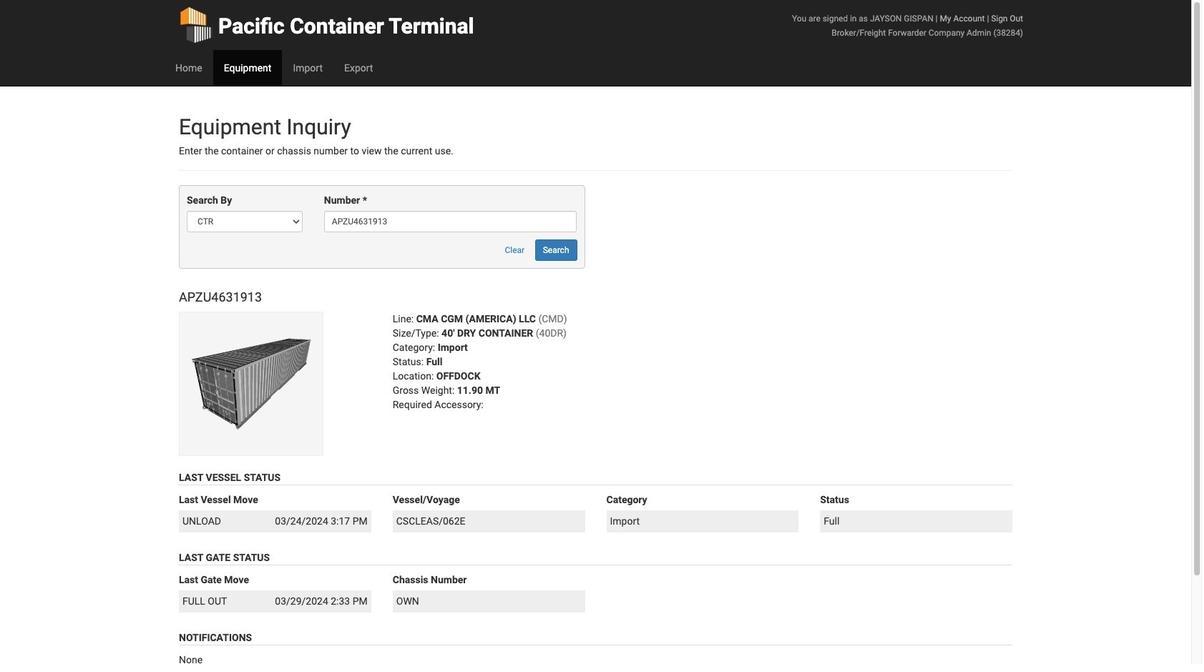 Task type: vqa. For each thing, say whether or not it's contained in the screenshot.
the 40DR image
yes



Task type: locate. For each thing, give the bounding box(es) containing it.
None text field
[[324, 211, 577, 233]]

40dr image
[[179, 312, 323, 457]]



